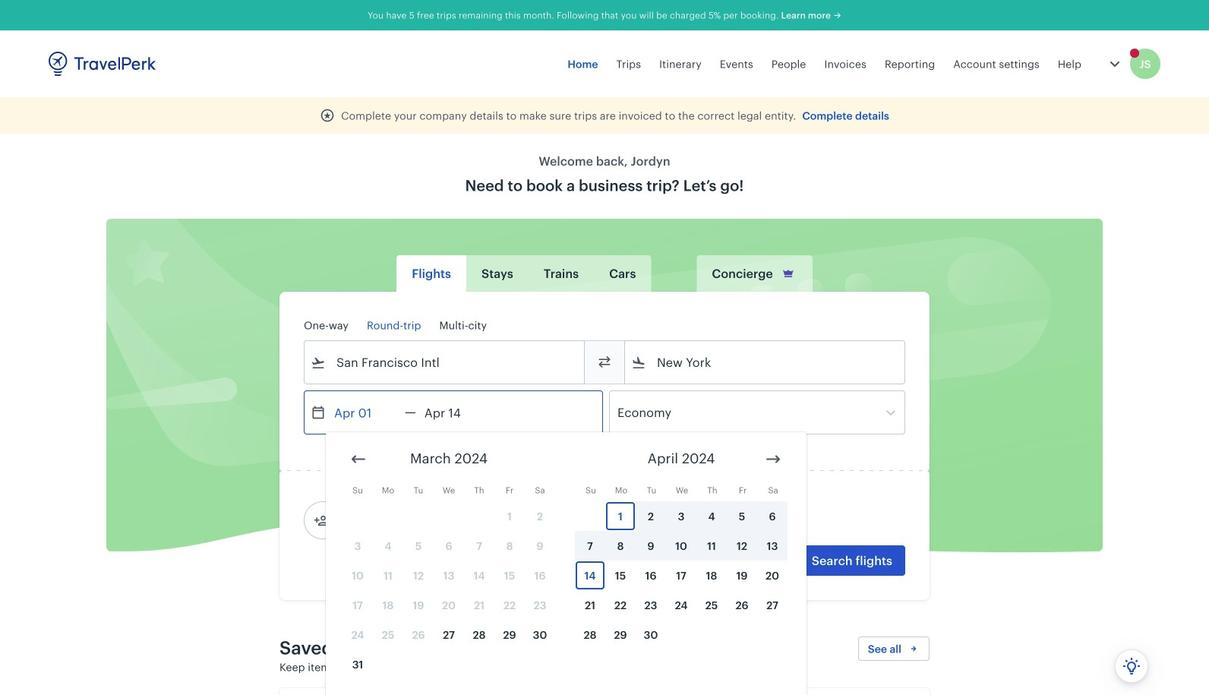 Task type: locate. For each thing, give the bounding box(es) containing it.
calendar application
[[326, 432, 1210, 695]]



Task type: describe. For each thing, give the bounding box(es) containing it.
To search field
[[647, 350, 885, 375]]

move backward to switch to the previous month. image
[[350, 450, 368, 468]]

Return text field
[[416, 391, 495, 434]]

Depart text field
[[326, 391, 405, 434]]

From search field
[[326, 350, 565, 375]]

move forward to switch to the next month. image
[[764, 450, 783, 468]]



Task type: vqa. For each thing, say whether or not it's contained in the screenshot.
the topmost United Airlines 'image'
no



